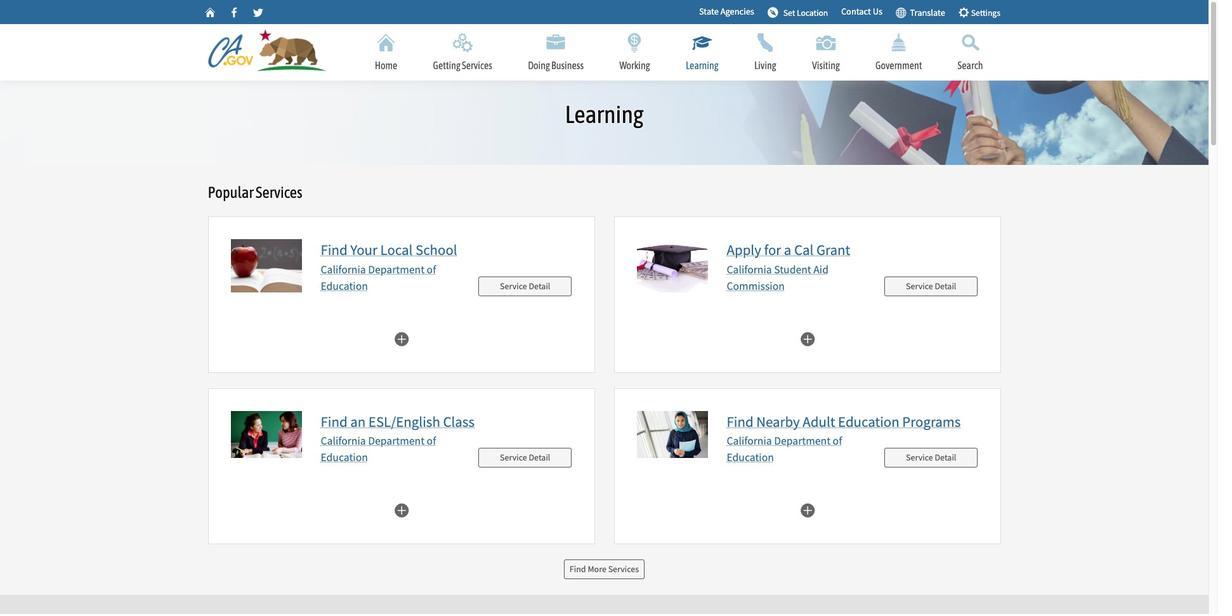 Task type: locate. For each thing, give the bounding box(es) containing it.
find
[[321, 241, 348, 259], [321, 412, 348, 431], [727, 412, 754, 431], [570, 564, 586, 575]]

your
[[350, 241, 378, 259]]

of down esl/english
[[427, 434, 436, 448]]

california department of education down find an esl/english class link
[[321, 434, 436, 465]]

grant
[[817, 241, 851, 259]]

popular services
[[208, 184, 303, 201]]

department
[[368, 263, 425, 277], [368, 434, 425, 448], [774, 434, 831, 448]]

find for find an esl/english class
[[321, 412, 348, 431]]

set location button
[[763, 1, 833, 23]]

learning
[[686, 60, 719, 71], [565, 100, 644, 128]]

visiting
[[812, 60, 840, 71]]

california for your
[[321, 263, 366, 277]]

detail for apply for a cal grant
[[935, 280, 957, 292]]

2 horizontal spatial services
[[608, 564, 639, 575]]

california department of education link
[[321, 263, 436, 293], [321, 434, 436, 465], [727, 434, 842, 465]]

service detail link for apply for a cal grant
[[885, 277, 978, 296]]

california inside 'california student aid commission'
[[727, 263, 772, 277]]

1 horizontal spatial services
[[462, 60, 492, 71]]

find left more
[[570, 564, 586, 575]]

gear image
[[959, 6, 970, 18]]

1 vertical spatial services
[[256, 184, 303, 201]]

contact
[[842, 6, 871, 17]]

living
[[755, 60, 777, 71]]

a
[[784, 241, 792, 259]]

living link
[[737, 24, 795, 81]]

find left the nearby
[[727, 412, 754, 431]]

class
[[443, 412, 475, 431]]

education down the nearby
[[727, 451, 774, 465]]

apply for a cal grant link
[[727, 241, 851, 259]]

1 horizontal spatial learning
[[686, 60, 719, 71]]

contact us link
[[842, 5, 883, 19]]

find left an
[[321, 412, 348, 431]]

california department of education link down find an esl/english class link
[[321, 434, 436, 465]]

education
[[321, 279, 368, 293], [838, 412, 900, 431], [321, 451, 368, 465], [727, 451, 774, 465]]

detail for find an esl/english class
[[529, 452, 551, 463]]

find more services
[[570, 564, 639, 575]]

translate
[[907, 7, 946, 18]]

find nearby adult education programs service icon image
[[637, 411, 708, 458]]

service for find nearby adult education programs
[[906, 452, 933, 463]]

2 vertical spatial services
[[608, 564, 639, 575]]

california department of education link down the nearby
[[727, 434, 842, 465]]

doing business link
[[510, 24, 602, 81]]

of
[[427, 263, 436, 277], [427, 434, 436, 448], [833, 434, 842, 448]]

0 vertical spatial services
[[462, 60, 492, 71]]

0 horizontal spatial services
[[256, 184, 303, 201]]

education right adult
[[838, 412, 900, 431]]

cal
[[795, 241, 814, 259]]

state agencies link
[[699, 5, 755, 19]]

services
[[462, 60, 492, 71], [256, 184, 303, 201], [608, 564, 639, 575]]

open and close toggle to expand or shrink services card for find an esl/english class service image
[[394, 502, 409, 518]]

department down adult
[[774, 434, 831, 448]]

california up commission
[[727, 263, 772, 277]]

services right 'popular'
[[256, 184, 303, 201]]

find nearby adult education programs link
[[727, 412, 961, 431]]

services for popular services
[[256, 184, 303, 201]]

learning down state at the top right of the page
[[686, 60, 719, 71]]

learning down working
[[565, 100, 644, 128]]

california department of education for nearby
[[727, 434, 842, 465]]

california
[[321, 263, 366, 277], [727, 263, 772, 277], [321, 434, 366, 448], [727, 434, 772, 448]]

banner
[[0, 0, 1209, 81]]

open and close toggle to expand or shrink services card for find nearby adult education programs service image
[[800, 502, 815, 518]]

california department of education for an
[[321, 434, 436, 465]]

working
[[620, 60, 650, 71]]

education down an
[[321, 451, 368, 465]]

education for find nearby adult education programs
[[727, 451, 774, 465]]

local
[[381, 241, 413, 259]]

california department of education link down find your local school at top left
[[321, 263, 436, 293]]

department down find an esl/english class link
[[368, 434, 425, 448]]

of for school
[[427, 263, 436, 277]]

find your local school link
[[321, 241, 457, 259]]

school
[[416, 241, 457, 259]]

learning link
[[668, 24, 737, 81]]

compass image
[[768, 6, 779, 18]]

california department of education down the nearby
[[727, 434, 842, 465]]

of down the school
[[427, 263, 436, 277]]

california down an
[[321, 434, 366, 448]]

doing business
[[528, 60, 584, 71]]

services right more
[[608, 564, 639, 575]]

globe image
[[896, 6, 907, 18]]

popular
[[208, 184, 254, 201]]

education down your
[[321, 279, 368, 293]]

1 vertical spatial learning
[[565, 100, 644, 128]]

california department of education
[[321, 263, 436, 293], [321, 434, 436, 465], [727, 434, 842, 465]]

state agencies
[[699, 6, 755, 17]]

california student aid commission
[[727, 263, 829, 293]]

settings
[[970, 7, 1001, 18]]

apply
[[727, 241, 762, 259]]

translate link
[[896, 4, 946, 20]]

getting        services link
[[415, 24, 510, 81]]

department for local
[[368, 263, 425, 277]]

service for apply for a cal grant
[[906, 280, 933, 292]]

esl/english
[[369, 412, 440, 431]]

programs
[[903, 412, 961, 431]]

california department of education down find your local school at top left
[[321, 263, 436, 293]]

home
[[375, 60, 397, 71]]

california down your
[[321, 263, 366, 277]]

service detail
[[500, 280, 551, 292], [906, 280, 957, 292], [500, 452, 551, 463], [906, 452, 957, 463]]

service
[[500, 280, 527, 292], [906, 280, 933, 292], [500, 452, 527, 463], [906, 452, 933, 463]]

detail
[[529, 280, 551, 292], [935, 280, 957, 292], [529, 452, 551, 463], [935, 452, 957, 463]]

0 vertical spatial learning
[[686, 60, 719, 71]]

getting
[[433, 60, 461, 71]]

of down find nearby adult education programs link
[[833, 434, 842, 448]]

set
[[784, 7, 795, 18]]

service for find your local school
[[500, 280, 527, 292]]

search button
[[940, 24, 1001, 81]]

service detail link
[[479, 277, 572, 296], [885, 277, 978, 296], [479, 448, 572, 468], [885, 448, 978, 468]]

find left your
[[321, 241, 348, 259]]

adult
[[803, 412, 836, 431]]

us
[[873, 6, 883, 17]]

california department of education link for your
[[321, 263, 436, 293]]

services right getting
[[462, 60, 492, 71]]

home link
[[357, 24, 415, 81]]

department down the local
[[368, 263, 425, 277]]

california down the nearby
[[727, 434, 772, 448]]



Task type: describe. For each thing, give the bounding box(es) containing it.
department for esl/english
[[368, 434, 425, 448]]

agencies
[[721, 6, 755, 17]]

more
[[588, 564, 607, 575]]

services for getting        services
[[462, 60, 492, 71]]

state
[[699, 6, 719, 17]]

find for find your local school
[[321, 241, 348, 259]]

california for an
[[321, 434, 366, 448]]

aid
[[814, 263, 829, 277]]

of for class
[[427, 434, 436, 448]]

california for for
[[727, 263, 772, 277]]

service for find an esl/english class
[[500, 452, 527, 463]]

doing
[[528, 60, 550, 71]]

government
[[876, 60, 922, 71]]

contact us
[[842, 6, 883, 17]]

of for education
[[833, 434, 842, 448]]

california department of education link for nearby
[[727, 434, 842, 465]]

apply for a cal grant service icon image
[[637, 240, 708, 293]]

california for nearby
[[727, 434, 772, 448]]

detail for find nearby adult education programs
[[935, 452, 957, 463]]

apply for a cal grant
[[727, 241, 851, 259]]

service detail for find nearby adult education programs
[[906, 452, 957, 463]]

find your local school service icon image
[[231, 240, 302, 293]]

find an esl/english class link
[[321, 412, 475, 431]]

california student aid commission link
[[727, 263, 829, 293]]

education for find an esl/english class
[[321, 451, 368, 465]]

find your local school
[[321, 241, 457, 259]]

service detail for find your local school
[[500, 280, 551, 292]]

commission
[[727, 279, 785, 293]]

set location
[[784, 7, 828, 18]]

an
[[350, 412, 366, 431]]

business
[[552, 60, 584, 71]]

working link
[[602, 24, 668, 81]]

detail for find your local school
[[529, 280, 551, 292]]

open and close toggle to expand or shrink services card for find your local school service image
[[394, 330, 409, 346]]

service detail link for find an esl/english class
[[479, 448, 572, 468]]

open and close toggle to expand or shrink services card for apply for a cal grant service image
[[800, 330, 815, 346]]

find an esl/english class
[[321, 412, 475, 431]]

government link
[[858, 24, 940, 81]]

0 horizontal spatial learning
[[565, 100, 644, 128]]

education for find your local school
[[321, 279, 368, 293]]

visiting link
[[795, 24, 858, 81]]

for
[[764, 241, 781, 259]]

student
[[774, 263, 812, 277]]

ca.gov logo image
[[208, 29, 334, 73]]

service detail for find an esl/english class
[[500, 452, 551, 463]]

getting        services
[[433, 60, 492, 71]]

location
[[797, 7, 828, 18]]

department for adult
[[774, 434, 831, 448]]

search
[[958, 60, 983, 71]]

find an esl/english class service icon image
[[231, 411, 302, 458]]

nearby
[[757, 412, 800, 431]]

settings button
[[954, 1, 1005, 23]]

california department of education link for an
[[321, 434, 436, 465]]

california department of education for your
[[321, 263, 436, 293]]

find nearby adult education programs
[[727, 412, 961, 431]]

service detail link for find your local school
[[479, 277, 572, 296]]

service detail link for find nearby adult education programs
[[885, 448, 978, 468]]

find for find nearby adult education programs
[[727, 412, 754, 431]]

service detail for apply for a cal grant
[[906, 280, 957, 292]]

find more services link
[[564, 560, 645, 579]]

learning inside 'banner'
[[686, 60, 719, 71]]

banner containing state agencies
[[0, 0, 1209, 81]]



Task type: vqa. For each thing, say whether or not it's contained in the screenshot.
Translate
yes



